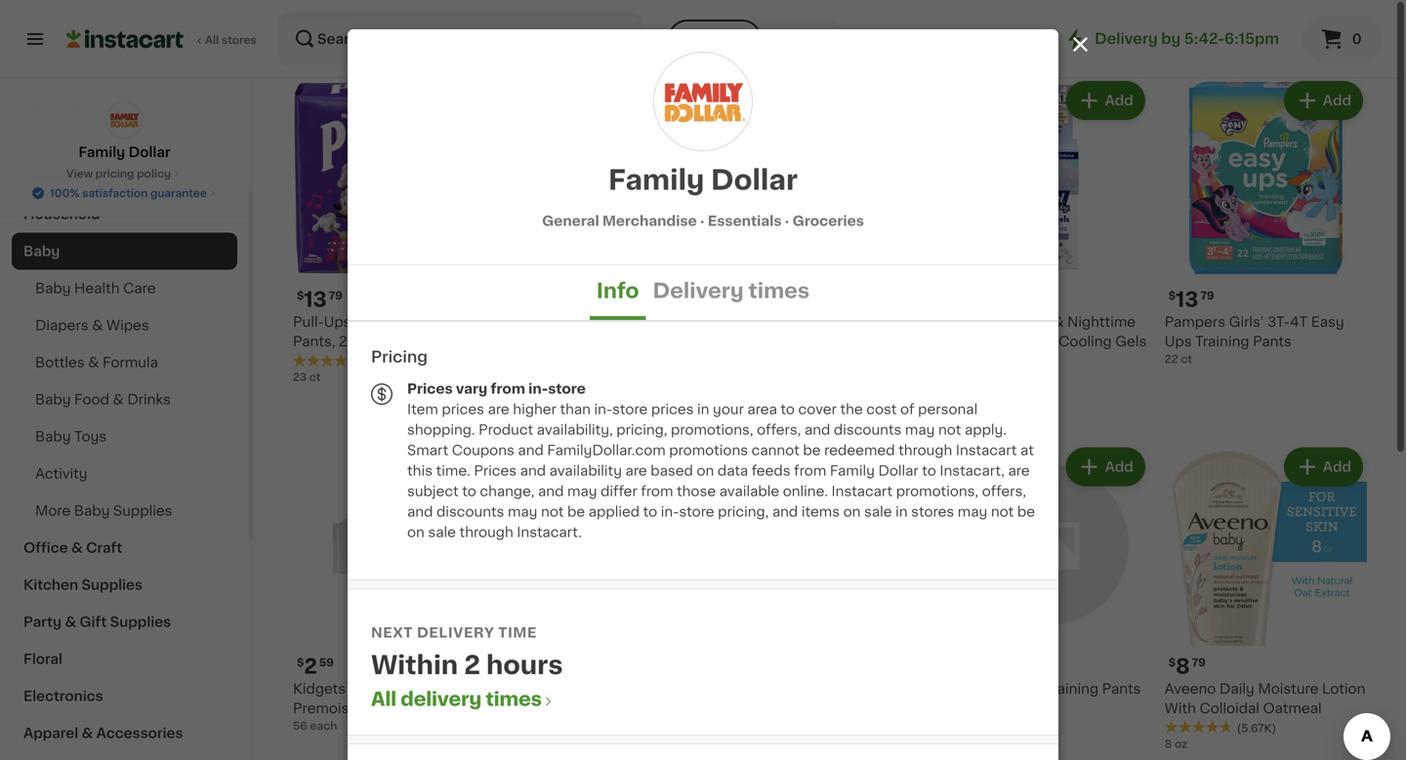 Task type: vqa. For each thing, say whether or not it's contained in the screenshot.
0 g
no



Task type: locate. For each thing, give the bounding box(es) containing it.
& right apparel
[[82, 727, 93, 741]]

are up differ
[[626, 465, 647, 478]]

product
[[479, 423, 534, 437]]

close modal image
[[1069, 32, 1093, 57]]

household link
[[12, 196, 237, 233]]

girls' inside pampers girls' 3t-4t easy ups training pants 22 ct
[[1230, 316, 1265, 329]]

0 horizontal spatial discounts
[[437, 506, 504, 519]]

supplies
[[113, 505, 172, 518], [82, 579, 143, 592], [110, 616, 171, 630]]

request
[[635, 94, 694, 107]]

in left your
[[698, 403, 710, 417]]

all inside all delivery times 
[[371, 691, 397, 709]]

and down online.
[[773, 506, 798, 519]]

0 vertical spatial essentials
[[81, 170, 153, 184]]

formula
[[103, 356, 158, 370]]

all
[[205, 35, 219, 45], [371, 691, 397, 709]]

2 vertical spatial from
[[641, 485, 673, 499]]

8 up "aveeno" at the bottom
[[1176, 657, 1191, 677]]

1 vertical spatial store
[[613, 403, 648, 417]]

discounts down change,
[[437, 506, 504, 519]]

ct right 38
[[528, 741, 539, 752]]

infants'
[[798, 316, 849, 329]]

0 vertical spatial size
[[513, 635, 536, 646]]

(4.16k)
[[1019, 13, 1057, 24]]

times up (8-
[[486, 691, 542, 709]]

2 vertical spatial store
[[679, 506, 715, 519]]

size inside huggies snug & dry newborn baby diapers, size 1 (8-14 lbs) 38 ct
[[677, 702, 705, 716]]

family inside prices vary from in-store item prices are higher than in-store prices in your area to cover the cost of personal shopping. product availability, pricing, promotions, offers, and discounts may not apply. smart coupons and familydollar.com promotions cannot be redeemed through instacart at this time. prices and availability are based on data feeds from family dollar to instacart, are subject to change, and may differ from those available online. instacart promotions, offers, and discounts may not be applied to in-store pricing, and items on sale in stores may not be on sale through instacart.
[[830, 465, 875, 478]]

0 horizontal spatial family dollar
[[79, 146, 171, 159]]

training down pampers
[[1196, 335, 1250, 349]]

& inside huggies snug & dry newborn baby diapers, size 1 (8-14 lbs) 38 ct
[[610, 683, 621, 696]]

4t
[[1291, 316, 1308, 329]]

1 vertical spatial family
[[609, 167, 705, 194]]

prices down vary
[[442, 403, 485, 417]]

promotions,
[[671, 423, 754, 437], [896, 485, 979, 499]]

& left gift
[[65, 616, 76, 630]]

in- down those
[[661, 506, 679, 519]]

1 13 from the left
[[304, 290, 327, 310]]

out inside button
[[348, 15, 366, 25]]

0 vertical spatial out
[[348, 15, 366, 25]]

0 horizontal spatial pricing,
[[617, 423, 668, 437]]

size up hours
[[513, 635, 536, 646]]

avenue
[[1052, 32, 1108, 46]]

13 for pampers girls' 3t-4t easy ups training pants
[[1176, 290, 1199, 310]]

delivery
[[1095, 32, 1158, 46], [653, 281, 744, 301]]

· left groceries
[[785, 214, 790, 228]]

1 inside huggies snug & dry newborn baby diapers, size 1 (8-14 lbs) 38 ct
[[511, 722, 517, 736]]

2 horizontal spatial 2
[[947, 392, 954, 403]]

wipes down face
[[432, 702, 475, 716]]

0 vertical spatial in-
[[529, 382, 548, 396]]

pull-ups girls' potty training pants, 2t-3t (16-34 lbs)
[[293, 316, 488, 349]]

1 vertical spatial stock
[[819, 411, 850, 422]]

14 left fl
[[729, 29, 741, 40]]

dollar up general merchandise · essentials · groceries
[[711, 167, 798, 194]]

delivery left by
[[1095, 32, 1158, 46]]

1 vertical spatial ups
[[1165, 335, 1192, 349]]

family dollar for the rightmost family dollar logo
[[609, 167, 798, 194]]

from
[[491, 382, 525, 396], [794, 465, 827, 478], [641, 485, 673, 499]]

$ 13 79 for pampers girls' 3t-4t easy ups training pants
[[1169, 290, 1215, 310]]

8 left '99'
[[740, 290, 754, 310]]

0 vertical spatial lbs)
[[429, 335, 454, 349]]

lbs) inside huggies snug & dry newborn baby diapers, size 1 (8-14 lbs) 38 ct
[[559, 722, 584, 736]]

daytime
[[991, 316, 1050, 329]]

None search field
[[279, 12, 643, 66]]

differ
[[601, 485, 638, 499]]

in- right than
[[594, 403, 613, 417]]

baby inside kidgets hand & face premoistened baby wipes 56 each
[[393, 702, 428, 716]]

2 horizontal spatial are
[[1009, 465, 1030, 478]]

promotions, down instacart,
[[896, 485, 979, 499]]

product group containing 12
[[511, 444, 714, 754]]

1 horizontal spatial from
[[641, 485, 673, 499]]

1 horizontal spatial $ 13 79
[[1169, 290, 1215, 310]]

2 $ 13 79 from the left
[[1169, 290, 1215, 310]]

lbs) right 34
[[429, 335, 454, 349]]

family up the merchandise
[[609, 167, 705, 194]]

all delivery times 
[[371, 691, 556, 710]]

1 horizontal spatial prices
[[651, 403, 694, 417]]

pricing
[[371, 350, 428, 365]]

0 horizontal spatial 1
[[511, 722, 517, 736]]

$ up pull- on the left top of page
[[297, 291, 304, 302]]

add button for kidgets boy's training pants - 4t-5t
[[1068, 450, 1144, 485]]

add button for aveeno daily moisture lotion with colloidal oatmeal
[[1286, 450, 1362, 485]]

ups
[[324, 316, 351, 329], [1165, 335, 1192, 349]]

kitchen
[[23, 579, 78, 592]]

baby down 'household'
[[23, 245, 60, 258]]

1 horizontal spatial times
[[749, 281, 810, 301]]

delivery by 5:42-6:15pm
[[1095, 32, 1280, 46]]

are down at
[[1009, 465, 1030, 478]]

dollar for family dollar logo inside family dollar link
[[129, 146, 171, 159]]

to left instacart,
[[922, 465, 937, 478]]

2 horizontal spatial from
[[794, 465, 827, 478]]

sale down subject
[[428, 526, 456, 540]]

not down instacart,
[[991, 506, 1014, 519]]

delivery
[[417, 627, 495, 640], [401, 691, 482, 709]]

14 fl oz
[[729, 29, 767, 40]]

newborn down huggies
[[511, 702, 574, 716]]

on down subject
[[407, 526, 425, 540]]

cannot
[[752, 444, 800, 458]]

diapers inside button
[[633, 316, 687, 329]]

supplies up floral link
[[110, 616, 171, 630]]

2 vertical spatial training
[[1045, 683, 1099, 696]]

2 horizontal spatial oz
[[1175, 739, 1188, 750]]

add button for pampers girls' 3t-4t easy ups training pants
[[1286, 83, 1362, 118]]

dollar down redeemed
[[879, 465, 919, 478]]

2 horizontal spatial be
[[1018, 506, 1036, 519]]

lbs) right (8-
[[559, 722, 584, 736]]

pants
[[1253, 335, 1292, 349], [1103, 683, 1141, 696]]

training right "potty"
[[434, 316, 488, 329]]

baby down face
[[393, 702, 428, 716]]

1 horizontal spatial of
[[805, 411, 817, 422]]

& right bottles
[[88, 356, 99, 370]]

& right food
[[113, 393, 124, 407]]

store up than
[[548, 382, 586, 396]]

14
[[729, 29, 741, 40], [540, 722, 555, 736]]

delivery inside all delivery times 
[[401, 691, 482, 709]]

0 horizontal spatial dollar
[[129, 146, 171, 159]]

family up pricing
[[79, 146, 125, 159]]

0 vertical spatial on
[[697, 465, 714, 478]]

2 inside product group
[[304, 657, 317, 677]]

be right cannot
[[803, 444, 821, 458]]

0 horizontal spatial on
[[407, 526, 425, 540]]

0 vertical spatial training
[[434, 316, 488, 329]]

1 horizontal spatial through
[[899, 444, 953, 458]]

$6.89 element
[[511, 287, 714, 313]]

$ inside $ 2 59
[[297, 658, 304, 669]]

1 vertical spatial pants
[[1103, 683, 1141, 696]]

$ 13 79 for pull-ups girls' potty training pants, 2t-3t (16-34 lbs)
[[297, 290, 343, 310]]

family
[[79, 146, 125, 159], [609, 167, 705, 194], [830, 465, 875, 478]]

79 for pull-ups girls' potty training pants, 2t-3t (16-34 lbs)
[[329, 291, 343, 302]]

5t
[[980, 702, 997, 716]]

& inside baby food & drinks link
[[113, 393, 124, 407]]

drinks
[[127, 393, 171, 407]]

1 vertical spatial offers,
[[983, 485, 1027, 499]]

$ left '99'
[[733, 291, 740, 302]]

baby health care link
[[12, 270, 237, 307]]

product group containing request
[[511, 77, 714, 371]]

0 vertical spatial instacart
[[956, 444, 1017, 458]]

0 horizontal spatial in-
[[529, 382, 548, 396]]

520
[[899, 32, 929, 46]]

times inside all delivery times 
[[486, 691, 542, 709]]

kidgets inside kidgets hand & face premoistened baby wipes 56 each
[[293, 683, 346, 696]]

2 girls' from the left
[[1230, 316, 1265, 329]]


[[542, 696, 556, 710]]

newborn
[[567, 316, 630, 329], [511, 702, 574, 716]]

& left craft
[[71, 542, 83, 555]]

of
[[369, 15, 381, 25], [901, 403, 915, 417], [805, 411, 817, 422]]

1 horizontal spatial family
[[609, 167, 705, 194]]

through down change,
[[460, 526, 514, 540]]

$ left 59
[[297, 658, 304, 669]]

ups inside pampers girls' 3t-4t easy ups training pants 22 ct
[[1165, 335, 1192, 349]]

delivery for delivery times
[[653, 281, 744, 301]]

1 vertical spatial delivery
[[653, 281, 744, 301]]

training inside pampers girls' 3t-4t easy ups training pants 22 ct
[[1196, 335, 1250, 349]]

0 horizontal spatial likely
[[313, 15, 345, 25]]

4t-
[[957, 702, 980, 716]]

prices up the promotions
[[651, 403, 694, 417]]

on right items
[[844, 506, 861, 519]]

$ 13 79
[[297, 290, 343, 310], [1169, 290, 1215, 310]]

ct inside huggies snug & dry newborn baby diapers, size 1 (8-14 lbs) 38 ct
[[528, 741, 539, 752]]

orajel
[[947, 316, 988, 329]]

south
[[932, 32, 977, 46]]

holiday essentials
[[23, 170, 153, 184]]

be down at
[[1018, 506, 1036, 519]]

2 vertical spatial oz
[[1175, 739, 1188, 750]]

2 horizontal spatial store
[[679, 506, 715, 519]]

product group
[[511, 77, 714, 371], [947, 77, 1150, 405], [1165, 77, 1368, 368], [293, 444, 495, 735], [511, 444, 714, 754], [729, 444, 932, 735], [947, 444, 1150, 735], [1165, 444, 1368, 753]]

2 left the x
[[947, 392, 954, 403]]

1 girls' from the left
[[355, 316, 390, 329]]

instacart
[[956, 444, 1017, 458], [832, 485, 893, 499]]

pants left "aveeno" at the bottom
[[1103, 683, 1141, 696]]

8 down with
[[1165, 739, 1173, 750]]

policy
[[137, 169, 171, 179]]

$ up "aveeno" at the bottom
[[1169, 658, 1176, 669]]

0 vertical spatial times
[[749, 281, 810, 301]]

0 horizontal spatial training
[[434, 316, 488, 329]]

79 up 2t-
[[329, 291, 343, 302]]

$ up pampers
[[1169, 291, 1176, 302]]

craft
[[86, 542, 122, 555]]

1 vertical spatial instacart
[[832, 485, 893, 499]]

$ inside $ 8 79
[[1169, 658, 1176, 669]]

on down the promotions
[[697, 465, 714, 478]]

out
[[348, 15, 366, 25], [784, 411, 803, 422]]

0 horizontal spatial ·
[[700, 214, 705, 228]]

shopping.
[[407, 423, 475, 437]]

instacart logo image
[[66, 27, 184, 51]]

& inside apparel & accessories link
[[82, 727, 93, 741]]

1 horizontal spatial instacart
[[956, 444, 1017, 458]]

3t-
[[1268, 316, 1291, 329]]

1 horizontal spatial likely
[[749, 411, 781, 422]]

family dollar up general merchandise · essentials · groceries
[[609, 167, 798, 194]]

likely
[[313, 15, 345, 25], [749, 411, 781, 422]]

2 vertical spatial on
[[407, 526, 425, 540]]

times
[[749, 281, 810, 301], [486, 691, 542, 709]]

wipes up the formula
[[107, 319, 149, 333]]

1 horizontal spatial delivery
[[1095, 32, 1158, 46]]

59
[[319, 658, 334, 669]]

delivery for delivery by 5:42-6:15pm
[[1095, 32, 1158, 46]]

79 inside $ 8 79
[[1192, 658, 1206, 669]]

pants inside kidgets boy's training pants - 4t-5t
[[1103, 683, 1141, 696]]

79
[[329, 291, 343, 302], [1201, 291, 1215, 302], [1192, 658, 1206, 669]]

all left face
[[371, 691, 397, 709]]

oatmeal
[[1264, 702, 1322, 716]]

oz right 0.18
[[990, 392, 1003, 403]]

items
[[802, 506, 840, 519]]


[[371, 384, 393, 405]]

baby left 'toys' on the left bottom of the page
[[35, 430, 71, 444]]

0 vertical spatial likely
[[313, 15, 345, 25]]

0 horizontal spatial girls'
[[355, 316, 390, 329]]

may down availability
[[568, 485, 597, 499]]

1 left (8-
[[511, 722, 517, 736]]

and down subject
[[407, 506, 433, 519]]

2 vertical spatial supplies
[[110, 616, 171, 630]]

not down personal
[[939, 423, 962, 437]]

instacart down redeemed
[[832, 485, 893, 499]]

2
[[947, 392, 954, 403], [464, 654, 481, 678], [304, 657, 317, 677]]

0 horizontal spatial pants
[[1103, 683, 1141, 696]]

pants down 3t- at the right top of the page
[[1253, 335, 1292, 349]]

gels
[[1116, 335, 1147, 349]]

product group containing 13
[[1165, 77, 1368, 368]]

product group containing 8
[[1165, 444, 1368, 753]]

colloidal
[[1200, 702, 1260, 716]]

from down "based"
[[641, 485, 673, 499]]

1 vertical spatial training
[[1196, 335, 1250, 349]]

based
[[651, 465, 693, 478]]

$ for huggies snug & dry newborn baby diapers, size 1 (8-14 lbs)
[[515, 658, 522, 669]]

likely out of stock inside "likely out of stock" button
[[313, 15, 414, 25]]

2 prices from the left
[[651, 403, 694, 417]]

1 horizontal spatial girls'
[[1230, 316, 1265, 329]]

$ 2 59
[[297, 657, 334, 677]]

sale
[[865, 506, 892, 519], [428, 526, 456, 540]]

within 2 hours
[[371, 654, 563, 678]]

size right the diapers,
[[677, 702, 705, 716]]

0 horizontal spatial all
[[205, 35, 219, 45]]

family dollar logo image down fl
[[655, 53, 752, 150]]

baby inside huggies snug & dry newborn baby diapers, size 1 (8-14 lbs) 38 ct
[[577, 702, 613, 716]]

tab list
[[348, 266, 1059, 320]]

stock inside "likely out of stock" button
[[383, 15, 414, 25]]

view
[[66, 169, 93, 179]]

$ inside $ 8 99
[[733, 291, 740, 302]]

add button
[[1068, 83, 1144, 118], [1286, 83, 1362, 118], [414, 450, 490, 485], [632, 450, 708, 485], [850, 450, 926, 485], [1068, 450, 1144, 485], [1286, 450, 1362, 485]]

girls' inside pull-ups girls' potty training pants, 2t-3t (16-34 lbs)
[[355, 316, 390, 329]]

1 horizontal spatial in
[[896, 506, 908, 519]]

delivery times tab
[[646, 266, 817, 320]]

2 left 59
[[304, 657, 317, 677]]

next delivery time
[[371, 627, 537, 640]]

free
[[764, 355, 794, 368]]

baby down snug
[[577, 702, 613, 716]]

from up online.
[[794, 465, 827, 478]]

0 horizontal spatial in
[[698, 403, 710, 417]]

1 vertical spatial 14
[[540, 722, 555, 736]]

time.
[[436, 465, 471, 478]]

0 vertical spatial delivery
[[1095, 32, 1158, 46]]

all for delivery
[[371, 691, 397, 709]]

huggies snug & dry newborn baby diapers, size 1 (8-14 lbs) 38 ct
[[511, 683, 705, 752]]

& left face
[[390, 683, 401, 696]]

snug
[[572, 683, 607, 696]]

79 up "aveeno" at the bottom
[[1192, 658, 1206, 669]]

2 horizontal spatial on
[[844, 506, 861, 519]]

oz down with
[[1175, 739, 1188, 750]]

1 horizontal spatial 2
[[464, 654, 481, 678]]

add for orajel daytime & nighttime non-medicated cooling gels for teething
[[1105, 94, 1134, 107]]

1 $ 13 79 from the left
[[297, 290, 343, 310]]

delivery up "within 2 hours"
[[417, 627, 495, 640]]

training inside kidgets boy's training pants - 4t-5t
[[1045, 683, 1099, 696]]

all for stores
[[205, 35, 219, 45]]

1 horizontal spatial offers,
[[983, 485, 1027, 499]]

& down $8.29 element
[[1053, 316, 1064, 329]]

delivery left '99'
[[653, 281, 744, 301]]

oz right fl
[[754, 29, 767, 40]]

1 vertical spatial prices
[[474, 465, 517, 478]]

& inside party & gift supplies "link"
[[65, 616, 76, 630]]

add for kidgets hand & face premoistened baby wipes
[[451, 461, 480, 474]]

instacart down "apply."
[[956, 444, 1017, 458]]

1 horizontal spatial lbs)
[[559, 722, 584, 736]]

13
[[304, 290, 327, 310], [1176, 290, 1199, 310]]

& down health
[[92, 319, 103, 333]]

2 vertical spatial in-
[[661, 506, 679, 519]]

and down cover
[[805, 423, 831, 437]]

$ down size 1 on the bottom left of page
[[515, 658, 522, 669]]

0.18
[[966, 392, 987, 403]]

$8.29 element
[[947, 287, 1150, 313]]

office
[[23, 542, 68, 555]]

likely inside "likely out of stock" button
[[313, 15, 345, 25]]

pricing, down available
[[718, 506, 769, 519]]

premoistened
[[293, 702, 389, 716]]

1 horizontal spatial ·
[[785, 214, 790, 228]]

family dollar logo image
[[655, 53, 752, 150], [106, 102, 143, 139]]

kidgets inside kidgets boy's training pants - 4t-5t
[[947, 683, 1000, 696]]

higher
[[513, 403, 557, 417]]

product group containing 2
[[293, 444, 495, 735]]

2 vertical spatial dollar
[[879, 465, 919, 478]]

feeds
[[752, 465, 791, 478]]

kidgets newborn diapers button
[[511, 77, 714, 371]]

family for the rightmost family dollar logo
[[609, 167, 705, 194]]

kidgets boy's training pants - 4t-5t
[[947, 683, 1141, 716]]

$ for tylenol infants' acetaminophen medicine, dye-free cherry
[[733, 291, 740, 302]]

0 horizontal spatial stock
[[383, 15, 414, 25]]

1 vertical spatial wipes
[[432, 702, 475, 716]]

2 13 from the left
[[1176, 290, 1199, 310]]

2 horizontal spatial in-
[[661, 506, 679, 519]]

add for kidgets boy's training pants - 4t-5t
[[1105, 461, 1134, 474]]

8 oz
[[1165, 739, 1188, 750]]

$ inside $ 12 09
[[515, 658, 522, 669]]

baby toys link
[[12, 419, 237, 456]]

supplies down craft
[[82, 579, 143, 592]]

1 vertical spatial 8
[[1176, 657, 1191, 677]]

in- up higher
[[529, 382, 548, 396]]

1 horizontal spatial stores
[[912, 506, 955, 519]]

0 horizontal spatial diapers
[[35, 319, 89, 333]]

delivery inside tab
[[653, 281, 744, 301]]

and
[[805, 423, 831, 437], [518, 444, 544, 458], [520, 465, 546, 478], [538, 485, 564, 499], [407, 506, 433, 519], [773, 506, 798, 519]]

1 vertical spatial delivery
[[401, 691, 482, 709]]

1 vertical spatial supplies
[[82, 579, 143, 592]]

1 horizontal spatial 13
[[1176, 290, 1199, 310]]

and down product at the left of page
[[518, 444, 544, 458]]

family dollar up view pricing policy link in the left top of the page
[[79, 146, 171, 159]]

pricing, up familydollar.com
[[617, 423, 668, 437]]

1 horizontal spatial kidgets
[[511, 316, 564, 329]]

diapers,
[[616, 702, 673, 716]]

1 horizontal spatial essentials
[[708, 214, 782, 228]]

0 vertical spatial newborn
[[567, 316, 630, 329]]

may down change,
[[508, 506, 538, 519]]

training down $24.19 element
[[1045, 683, 1099, 696]]

pricing
[[95, 169, 134, 179]]

0 horizontal spatial 13
[[304, 290, 327, 310]]

kidgets down $ 2 59
[[293, 683, 346, 696]]

of inside button
[[369, 15, 381, 25]]

kidgets up 4t-
[[947, 683, 1000, 696]]

toys
[[74, 430, 107, 444]]

party & gift supplies
[[23, 616, 171, 630]]

0 vertical spatial prices
[[407, 382, 453, 396]]

next
[[371, 627, 413, 640]]



Task type: describe. For each thing, give the bounding box(es) containing it.
groceries
[[793, 214, 864, 228]]

0 horizontal spatial are
[[488, 403, 510, 417]]

0 horizontal spatial essentials
[[81, 170, 153, 184]]

0 vertical spatial wipes
[[107, 319, 149, 333]]

dye-
[[729, 355, 764, 368]]

99
[[756, 291, 771, 302]]

1 · from the left
[[700, 214, 705, 228]]

pull-
[[293, 316, 324, 329]]

8 for tylenol
[[740, 290, 754, 310]]

hours
[[487, 654, 563, 678]]

1 vertical spatial sale
[[428, 526, 456, 540]]

applied
[[589, 506, 640, 519]]

100% satisfaction guarantee
[[50, 188, 207, 199]]

0 horizontal spatial size
[[513, 635, 536, 646]]

satisfaction
[[82, 188, 148, 199]]

2 for hours
[[464, 654, 481, 678]]

to right the area
[[781, 403, 795, 417]]

area
[[748, 403, 777, 417]]

household
[[23, 208, 100, 221]]

1 vertical spatial discounts
[[437, 506, 504, 519]]

1 horizontal spatial promotions,
[[896, 485, 979, 499]]

prices vary from in-store item prices are higher than in-store prices in your area to cover the cost of personal shopping. product availability, pricing, promotions, offers, and discounts may not apply. smart coupons and familydollar.com promotions cannot be redeemed through instacart at this time. prices and availability are based on data feeds from family dollar to instacart, are subject to change, and may differ from those available online. instacart promotions, offers, and discounts may not be applied to in-store pricing, and items on sale in stores may not be on sale through instacart.
[[407, 382, 1036, 540]]

14 inside huggies snug & dry newborn baby diapers, size 1 (8-14 lbs) 38 ct
[[540, 722, 555, 736]]

may down instacart,
[[958, 506, 988, 519]]

service type group
[[668, 20, 845, 59]]

520 south burnside avenue
[[899, 32, 1108, 46]]

& inside bottles & formula link
[[88, 356, 99, 370]]

1 horizontal spatial 14
[[729, 29, 741, 40]]

& inside kidgets hand & face premoistened baby wipes 56 each
[[390, 683, 401, 696]]

kitchen supplies
[[23, 579, 143, 592]]

0 vertical spatial through
[[899, 444, 953, 458]]

availability,
[[537, 423, 613, 437]]

lists
[[55, 101, 88, 115]]

party
[[23, 616, 62, 630]]

add for pampers girls' 3t-4t easy ups training pants
[[1323, 94, 1352, 107]]

activity link
[[12, 456, 237, 493]]

1 prices from the left
[[442, 403, 485, 417]]

info tab
[[590, 266, 646, 320]]

wipes inside kidgets hand & face premoistened baby wipes 56 each
[[432, 702, 475, 716]]

8 for aveeno
[[1176, 657, 1191, 677]]

this
[[407, 465, 433, 478]]

tylenol
[[729, 316, 794, 329]]

09
[[546, 658, 562, 669]]

instacart.
[[517, 526, 582, 540]]

0 vertical spatial supplies
[[113, 505, 172, 518]]

bottles
[[35, 356, 85, 370]]

add for aveeno daily moisture lotion with colloidal oatmeal
[[1323, 461, 1352, 474]]

0 horizontal spatial promotions,
[[671, 423, 754, 437]]

2t-
[[339, 335, 361, 349]]

baby toys
[[35, 430, 107, 444]]

baby down bottles
[[35, 393, 71, 407]]

ct right 23 on the left of the page
[[309, 372, 321, 383]]

2 · from the left
[[785, 214, 790, 228]]

data
[[718, 465, 748, 478]]

0 vertical spatial in
[[698, 403, 710, 417]]

dollar inside prices vary from in-store item prices are higher than in-store prices in your area to cover the cost of personal shopping. product availability, pricing, promotions, offers, and discounts may not apply. smart coupons and familydollar.com promotions cannot be redeemed through instacart at this time. prices and availability are based on data feeds from family dollar to instacart, are subject to change, and may differ from those available online. instacart promotions, offers, and discounts may not be applied to in-store pricing, and items on sale in stores may not be on sale through instacart.
[[879, 465, 919, 478]]

0 vertical spatial from
[[491, 382, 525, 396]]

within
[[371, 654, 458, 678]]

ups inside pull-ups girls' potty training pants, 2t-3t (16-34 lbs)
[[324, 316, 351, 329]]

kidgets boy's training pants - 4t-5t button
[[947, 444, 1150, 735]]

training inside pull-ups girls' potty training pants, 2t-3t (16-34 lbs)
[[434, 316, 488, 329]]

more
[[35, 505, 71, 518]]

diapers & wipes link
[[12, 307, 237, 344]]

coupons
[[452, 444, 515, 458]]

familydollar.com
[[547, 444, 666, 458]]

13 for pull-ups girls' potty training pants, 2t-3t (16-34 lbs)
[[304, 290, 327, 310]]

2 horizontal spatial not
[[991, 506, 1014, 519]]

1 horizontal spatial family dollar logo image
[[655, 53, 752, 150]]

hand
[[349, 683, 386, 696]]

0 vertical spatial sale
[[865, 506, 892, 519]]

0 vertical spatial store
[[548, 382, 586, 396]]

1 horizontal spatial are
[[626, 465, 647, 478]]

of inside prices vary from in-store item prices are higher than in-store prices in your area to cover the cost of personal shopping. product availability, pricing, promotions, offers, and discounts may not apply. smart coupons and familydollar.com promotions cannot be redeemed through instacart at this time. prices and availability are based on data feeds from family dollar to instacart, are subject to change, and may differ from those available online. instacart promotions, offers, and discounts may not be applied to in-store pricing, and items on sale in stores may not be on sale through instacart.
[[901, 403, 915, 417]]

0 horizontal spatial be
[[568, 506, 585, 519]]

general merchandise · essentials · groceries
[[542, 214, 864, 228]]

and down availability
[[538, 485, 564, 499]]

1 horizontal spatial stock
[[819, 411, 850, 422]]

guarantee
[[150, 188, 207, 199]]

1 horizontal spatial 8
[[1165, 739, 1173, 750]]

available
[[720, 485, 780, 499]]

aveeno daily moisture lotion with colloidal oatmeal
[[1165, 683, 1366, 716]]

1 horizontal spatial not
[[939, 423, 962, 437]]

1 vertical spatial oz
[[990, 392, 1003, 403]]

family for family dollar logo inside family dollar link
[[79, 146, 125, 159]]

$ for aveeno daily moisture lotion with colloidal oatmeal
[[1169, 658, 1176, 669]]

0 vertical spatial 1
[[539, 635, 543, 646]]

health
[[74, 282, 120, 296]]

all stores
[[205, 35, 257, 45]]

moisture
[[1259, 683, 1319, 696]]

those
[[677, 485, 716, 499]]

dollar for the rightmost family dollar logo
[[711, 167, 798, 194]]

1 vertical spatial in
[[896, 506, 908, 519]]

delivery for next
[[417, 627, 495, 640]]

family dollar logo image inside family dollar link
[[106, 102, 143, 139]]

to down time.
[[462, 485, 477, 499]]

add for huggies snug & dry newborn baby diapers, size 1 (8-14 lbs)
[[669, 461, 698, 474]]

79 for pampers girls' 3t-4t easy ups training pants
[[1201, 291, 1215, 302]]

1 horizontal spatial be
[[803, 444, 821, 458]]

0 vertical spatial discounts
[[834, 423, 902, 437]]

tylenol infants' acetaminophen medicine, dye-free cherry
[[729, 316, 909, 368]]

add button for kidgets hand & face premoistened baby wipes
[[414, 450, 490, 485]]

add button for huggies snug & dry newborn baby diapers, size 1 (8-14 lbs)
[[632, 450, 708, 485]]

stores inside prices vary from in-store item prices are higher than in-store prices in your area to cover the cost of personal shopping. product availability, pricing, promotions, offers, and discounts may not apply. smart coupons and familydollar.com promotions cannot be redeemed through instacart at this time. prices and availability are based on data feeds from family dollar to instacart, are subject to change, and may differ from those available online. instacart promotions, offers, and discounts may not be applied to in-store pricing, and items on sale in stores may not be on sale through instacart.
[[912, 506, 955, 519]]

1 vertical spatial through
[[460, 526, 514, 540]]

2 x 0.18 oz
[[947, 392, 1003, 403]]

aveeno
[[1165, 683, 1217, 696]]

lbs) inside pull-ups girls' potty training pants, 2t-3t (16-34 lbs)
[[429, 335, 454, 349]]

item
[[407, 403, 438, 417]]

1 vertical spatial out
[[784, 411, 803, 422]]

baby food & drinks
[[35, 393, 171, 407]]

merchandise
[[603, 214, 697, 228]]

pampers
[[1165, 316, 1226, 329]]

1 vertical spatial from
[[794, 465, 827, 478]]

each
[[310, 721, 337, 732]]

time
[[498, 627, 537, 640]]

office & craft link
[[12, 530, 237, 567]]

than
[[560, 403, 591, 417]]

delivery times
[[653, 281, 810, 301]]

0 horizontal spatial prices
[[407, 382, 453, 396]]

kidgets for kidgets newborn diapers
[[511, 316, 564, 329]]

cover
[[799, 403, 837, 417]]

bottles & formula
[[35, 356, 158, 370]]

availability
[[550, 465, 622, 478]]

promotions
[[669, 444, 748, 458]]

times inside tab
[[749, 281, 810, 301]]

request button
[[621, 83, 708, 118]]

1 vertical spatial likely
[[749, 411, 781, 422]]

& inside office & craft link
[[71, 542, 83, 555]]

baby health care
[[35, 282, 156, 296]]

party & gift supplies link
[[12, 604, 237, 641]]

1 vertical spatial in-
[[594, 403, 613, 417]]

care
[[123, 282, 156, 296]]

size 1
[[513, 635, 543, 646]]

ct right 40
[[965, 29, 976, 40]]

to right applied on the bottom
[[643, 506, 658, 519]]

1 horizontal spatial store
[[613, 403, 648, 417]]

0 vertical spatial oz
[[754, 29, 767, 40]]

1 horizontal spatial prices
[[474, 465, 517, 478]]

0 button
[[1303, 16, 1383, 63]]

1 vertical spatial pricing,
[[718, 506, 769, 519]]

$24.19 element
[[947, 654, 1150, 680]]

pants inside pampers girls' 3t-4t easy ups training pants 22 ct
[[1253, 335, 1292, 349]]

22
[[1165, 354, 1179, 365]]

3t
[[361, 335, 378, 349]]

& inside orajel daytime & nighttime non-medicated cooling gels for teething
[[1053, 316, 1064, 329]]

may down personal
[[905, 423, 935, 437]]

100%
[[50, 188, 80, 199]]

delivery for all
[[401, 691, 482, 709]]

redeemed
[[825, 444, 895, 458]]

your
[[713, 403, 744, 417]]

baby right more
[[74, 505, 110, 518]]

$ for kidgets hand & face premoistened baby wipes
[[297, 658, 304, 669]]

electronics
[[23, 690, 103, 704]]

2 for 59
[[304, 657, 317, 677]]

tab list containing info
[[348, 266, 1059, 320]]

pampers girls' 3t-4t easy ups training pants 22 ct
[[1165, 316, 1345, 365]]

at
[[1021, 444, 1034, 458]]

acetaminophen
[[729, 335, 838, 349]]

(8-
[[520, 722, 541, 736]]

1 vertical spatial on
[[844, 506, 861, 519]]

kidgets for kidgets boy's training pants - 4t-5t
[[947, 683, 1000, 696]]

family dollar for family dollar logo inside family dollar link
[[79, 146, 171, 159]]

bottles & formula link
[[12, 344, 237, 381]]

view pricing policy link
[[66, 166, 183, 182]]

newborn inside huggies snug & dry newborn baby diapers, size 1 (8-14 lbs) 38 ct
[[511, 702, 574, 716]]

lotion
[[1323, 683, 1366, 696]]

dry
[[625, 683, 650, 696]]

baby left health
[[35, 282, 71, 296]]

& inside diapers & wipes link
[[92, 319, 103, 333]]

12
[[522, 657, 545, 677]]

$ for pull-ups girls' potty training pants, 2t-3t (16-34 lbs)
[[297, 291, 304, 302]]

x
[[957, 392, 963, 403]]

$ for pampers girls' 3t-4t easy ups training pants
[[1169, 291, 1176, 302]]

0 horizontal spatial not
[[541, 506, 564, 519]]

add button for orajel daytime & nighttime non-medicated cooling gels for teething
[[1068, 83, 1144, 118]]

56
[[293, 721, 307, 732]]

40
[[947, 29, 962, 40]]

6:15pm
[[1225, 32, 1280, 46]]

nighttime
[[1068, 316, 1136, 329]]

0 vertical spatial offers,
[[757, 423, 801, 437]]

ct inside pampers girls' 3t-4t easy ups training pants 22 ct
[[1181, 354, 1193, 365]]

family dollar link
[[79, 102, 171, 162]]

1 horizontal spatial likely out of stock
[[749, 411, 850, 422]]

newborn inside button
[[567, 316, 630, 329]]

supplies inside "link"
[[110, 616, 171, 630]]

and up change,
[[520, 465, 546, 478]]

0 horizontal spatial stores
[[222, 35, 257, 45]]

79 for aveeno daily moisture lotion with colloidal oatmeal
[[1192, 658, 1206, 669]]

holiday
[[23, 170, 78, 184]]



